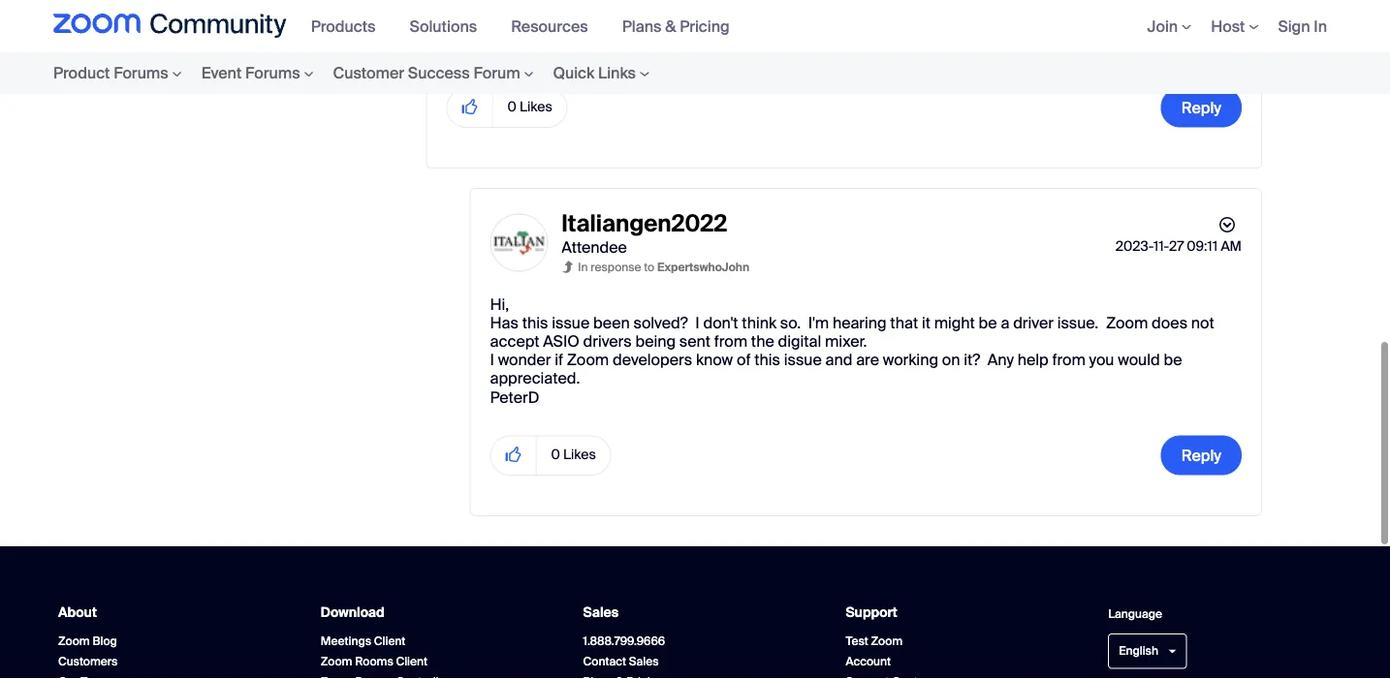Task type: describe. For each thing, give the bounding box(es) containing it.
to left the another
[[979, 0, 993, 4]]

test zoom link
[[846, 634, 903, 649]]

has
[[490, 313, 519, 333]]

that
[[891, 313, 919, 333]]

device
[[754, 0, 801, 4]]

expertswhojohn
[[658, 260, 750, 275]]

in inside are you on windows 11. i have had an audio device stop working. i switched to another audio source and back again, and the problem was fixed. it has been suggested on other forums to ensure there is not any additional sound software. in the windows sound properties to disable any audio enhancements.
[[447, 39, 460, 59]]

customer
[[333, 63, 405, 83]]

i right 11. on the top left of the page
[[613, 0, 617, 4]]

windows
[[490, 39, 552, 59]]

quick links
[[554, 63, 636, 83]]

&
[[666, 16, 677, 36]]

test
[[846, 634, 869, 649]]

not inside hi, has this issue been solved?  i don't think so.  i'm hearing that it might be a driver issue.  zoom does not accept asio drivers being sent from the digital mixer. i wonder if zoom developers know of this issue and are working on it?  any help from you would be appreciated. peterd
[[1192, 313, 1215, 333]]

product forums
[[53, 63, 169, 83]]

support link
[[846, 604, 898, 622]]

account link
[[846, 655, 891, 670]]

mixer.
[[825, 332, 868, 352]]

not inside are you on windows 11. i have had an audio device stop working. i switched to another audio source and back again, and the problem was fixed. it has been suggested on other forums to ensure there is not any additional sound software. in the windows sound properties to disable any audio enhancements.
[[1095, 2, 1119, 22]]

peterd
[[490, 387, 540, 408]]

2 horizontal spatial audio
[[1056, 0, 1096, 4]]

0 horizontal spatial from
[[715, 332, 748, 352]]

fixed.
[[646, 2, 685, 22]]

0 vertical spatial the
[[524, 2, 547, 22]]

i left forums on the top of page
[[903, 0, 908, 4]]

other
[[873, 2, 910, 22]]

a
[[1001, 313, 1010, 333]]

driver
[[1014, 313, 1054, 333]]

links
[[599, 63, 636, 83]]

if
[[555, 350, 564, 371]]

language
[[1109, 607, 1163, 622]]

is
[[1080, 2, 1092, 22]]

meetings
[[321, 634, 372, 649]]

i'm
[[809, 313, 829, 333]]

developers
[[613, 350, 693, 371]]

contact sales link
[[584, 655, 659, 670]]

resources
[[511, 16, 588, 36]]

0 likes for 1st reply link
[[508, 98, 553, 116]]

about link
[[58, 604, 97, 622]]

it
[[922, 313, 931, 333]]

products
[[311, 16, 376, 36]]

27
[[1170, 237, 1185, 255]]

sent
[[680, 332, 711, 352]]

product forums link
[[53, 52, 192, 94]]

might
[[935, 313, 976, 333]]

0 vertical spatial issue
[[552, 313, 590, 333]]

resources link
[[511, 16, 603, 36]]

event forums link
[[192, 52, 324, 94]]

sign in link
[[1279, 16, 1328, 36]]

enhancements.
[[827, 39, 938, 59]]

0 vertical spatial client
[[374, 634, 406, 649]]

0 likes for 2nd reply link
[[551, 446, 596, 464]]

likes for 1st reply link
[[520, 98, 553, 116]]

attendee
[[562, 237, 627, 258]]

disable
[[699, 39, 751, 59]]

customer success forum link
[[324, 52, 544, 94]]

italiangen2022
[[562, 209, 728, 239]]

1 vertical spatial issue
[[785, 350, 822, 371]]

sales link
[[584, 604, 619, 622]]

0 horizontal spatial the
[[464, 39, 487, 59]]

source
[[1099, 0, 1148, 4]]

been inside hi, has this issue been solved?  i don't think so.  i'm hearing that it might be a driver issue.  zoom does not accept asio drivers being sent from the digital mixer. i wonder if zoom developers know of this issue and are working on it?  any help from you would be appreciated. peterd
[[594, 313, 630, 333]]

italiangen2022 attendee in response to expertswhojohn
[[562, 209, 750, 275]]

1 vertical spatial client
[[396, 655, 428, 670]]

sales inside 1.888.799.9666 contact sales
[[629, 655, 659, 670]]

i left wonder
[[490, 350, 495, 371]]

was
[[615, 2, 642, 22]]

customers link
[[58, 655, 118, 670]]

back
[[1183, 0, 1217, 4]]

success
[[408, 63, 470, 83]]

in inside italiangen2022 attendee in response to expertswhojohn
[[578, 260, 588, 275]]

any
[[988, 350, 1015, 371]]

1 horizontal spatial sound
[[556, 39, 600, 59]]

stop
[[805, 0, 837, 4]]

additional
[[1151, 2, 1221, 22]]

there
[[1039, 2, 1076, 22]]

2 reply link from the top
[[1162, 436, 1243, 476]]

1 reply from the top
[[1182, 97, 1222, 118]]

italiangen2022 image
[[490, 214, 549, 272]]

0 for 2nd reply link
[[551, 446, 560, 464]]

zoom right if
[[567, 350, 609, 371]]

meetings client link
[[321, 634, 406, 649]]

0 horizontal spatial sound
[[447, 20, 491, 41]]

wonder
[[498, 350, 551, 371]]

forums for event forums
[[245, 63, 300, 83]]

1.888.799.9666 link
[[584, 634, 666, 649]]

1.888.799.9666 contact sales
[[584, 634, 666, 670]]

blog
[[93, 634, 117, 649]]

1.888.799.9666
[[584, 634, 666, 649]]

english
[[1120, 644, 1159, 659]]

pricing
[[680, 16, 730, 36]]

event forums
[[201, 63, 300, 83]]

meetings client zoom rooms client
[[321, 634, 428, 670]]

switched
[[911, 0, 975, 4]]

products link
[[311, 16, 390, 36]]

again,
[[447, 2, 490, 22]]

been inside are you on windows 11. i have had an audio device stop working. i switched to another audio source and back again, and the problem was fixed. it has been suggested on other forums to ensure there is not any additional sound software. in the windows sound properties to disable any audio enhancements.
[[731, 2, 767, 22]]

would
[[1119, 350, 1161, 371]]

zoom blog customers
[[58, 634, 118, 670]]

plans
[[622, 16, 662, 36]]

italiangen2022 link
[[562, 209, 728, 239]]

to inside italiangen2022 attendee in response to expertswhojohn
[[644, 260, 655, 275]]

0 horizontal spatial this
[[523, 313, 549, 333]]

appreciated.
[[490, 369, 580, 389]]

rooms
[[355, 655, 394, 670]]



Task type: locate. For each thing, give the bounding box(es) containing it.
test zoom account
[[846, 634, 903, 670]]

0 horizontal spatial sales
[[584, 604, 619, 622]]

in inside menu bar
[[1315, 16, 1328, 36]]

be right would
[[1164, 350, 1183, 371]]

windows
[[526, 0, 590, 4]]

hearing
[[833, 313, 887, 333]]

0 vertical spatial in
[[1315, 16, 1328, 36]]

sign in
[[1279, 16, 1328, 36]]

1 vertical spatial likes
[[564, 446, 596, 464]]

hi, has this issue been solved?  i don't think so.  i'm hearing that it might be a driver issue.  zoom does not accept asio drivers being sent from the digital mixer. i wonder if zoom developers know of this issue and are working on it?  any help from you would be appreciated. peterd
[[490, 294, 1215, 408]]

1 horizontal spatial any
[[1122, 2, 1147, 22]]

this right of
[[755, 350, 781, 371]]

0 vertical spatial be
[[979, 313, 998, 333]]

0 horizontal spatial on
[[504, 0, 522, 4]]

issue down i'm
[[785, 350, 822, 371]]

in
[[1315, 16, 1328, 36], [447, 39, 460, 59], [578, 260, 588, 275]]

problem
[[551, 2, 611, 22]]

0 horizontal spatial any
[[755, 39, 780, 59]]

in down solutions link
[[447, 39, 460, 59]]

0 horizontal spatial likes
[[520, 98, 553, 116]]

not
[[1095, 2, 1119, 22], [1192, 313, 1215, 333]]

on inside hi, has this issue been solved?  i don't think so.  i'm hearing that it might be a driver issue.  zoom does not accept asio drivers being sent from the digital mixer. i wonder if zoom developers know of this issue and are working on it?  any help from you would be appreciated. peterd
[[943, 350, 961, 371]]

menu bar containing product forums
[[15, 52, 698, 94]]

2 horizontal spatial and
[[1152, 0, 1179, 4]]

zoom inside zoom blog customers
[[58, 634, 90, 649]]

0 horizontal spatial issue
[[552, 313, 590, 333]]

issue
[[552, 313, 590, 333], [785, 350, 822, 371]]

sign
[[1279, 16, 1311, 36]]

community.title image
[[53, 14, 287, 39]]

audio down suggested
[[783, 39, 823, 59]]

11.
[[594, 0, 609, 4]]

forums down community.title image
[[114, 63, 169, 83]]

1 forums from the left
[[114, 63, 169, 83]]

menu bar containing products
[[301, 0, 754, 52]]

are you on windows 11. i have had an audio device stop working. i switched to another audio source and back again, and the problem was fixed. it has been suggested on other forums to ensure there is not any additional sound software. in the windows sound properties to disable any audio enhancements.
[[447, 0, 1221, 59]]

1 vertical spatial in
[[447, 39, 460, 59]]

0 horizontal spatial been
[[594, 313, 630, 333]]

been left being
[[594, 313, 630, 333]]

0 vertical spatial sales
[[584, 604, 619, 622]]

1 horizontal spatial not
[[1192, 313, 1215, 333]]

1 horizontal spatial likes
[[564, 446, 596, 464]]

and right again, on the left of the page
[[494, 2, 521, 22]]

1 horizontal spatial issue
[[785, 350, 822, 371]]

any right disable
[[755, 39, 780, 59]]

the up windows
[[524, 2, 547, 22]]

0 horizontal spatial be
[[979, 313, 998, 333]]

audio right an
[[711, 0, 750, 4]]

0 vertical spatial this
[[523, 313, 549, 333]]

and up join
[[1152, 0, 1179, 4]]

2 forums from the left
[[245, 63, 300, 83]]

0 horizontal spatial 0
[[508, 98, 517, 116]]

0 vertical spatial 0 likes
[[508, 98, 553, 116]]

and inside hi, has this issue been solved?  i don't think so.  i'm hearing that it might be a driver issue.  zoom does not accept asio drivers being sent from the digital mixer. i wonder if zoom developers know of this issue and are working on it?  any help from you would be appreciated. peterd
[[826, 350, 853, 371]]

the
[[524, 2, 547, 22], [464, 39, 487, 59], [752, 332, 775, 352]]

2 reply from the top
[[1182, 446, 1222, 466]]

2 horizontal spatial on
[[943, 350, 961, 371]]

had
[[659, 0, 686, 4]]

forums
[[914, 2, 964, 22]]

software.
[[495, 20, 560, 41]]

been
[[731, 2, 767, 22], [594, 313, 630, 333]]

0 vertical spatial reply link
[[1162, 88, 1243, 128]]

working.
[[840, 0, 900, 4]]

2 vertical spatial in
[[578, 260, 588, 275]]

zoom inside "test zoom account"
[[872, 634, 903, 649]]

has
[[701, 2, 727, 22]]

forums for product forums
[[114, 63, 169, 83]]

1 vertical spatial this
[[755, 350, 781, 371]]

don't
[[704, 313, 739, 333]]

zoom up would
[[1107, 313, 1149, 333]]

0 horizontal spatial in
[[447, 39, 460, 59]]

you left would
[[1090, 350, 1115, 371]]

1 vertical spatial been
[[594, 313, 630, 333]]

drivers
[[584, 332, 632, 352]]

this
[[523, 313, 549, 333], [755, 350, 781, 371]]

menu bar containing join
[[1119, 0, 1338, 52]]

in down attendee
[[578, 260, 588, 275]]

from
[[715, 332, 748, 352], [1053, 350, 1086, 371]]

menu bar
[[301, 0, 754, 52], [1119, 0, 1338, 52], [15, 52, 698, 94]]

likes down forum
[[520, 98, 553, 116]]

english link
[[1120, 644, 1177, 659]]

the inside hi, has this issue been solved?  i don't think so.  i'm hearing that it might be a driver issue.  zoom does not accept asio drivers being sent from the digital mixer. i wonder if zoom developers know of this issue and are working on it?  any help from you would be appreciated. peterd
[[752, 332, 775, 352]]

1 vertical spatial the
[[464, 39, 487, 59]]

1 vertical spatial be
[[1164, 350, 1183, 371]]

2 horizontal spatial in
[[1315, 16, 1328, 36]]

0 down appreciated.
[[551, 446, 560, 464]]

an
[[689, 0, 707, 4]]

to down plans & pricing link
[[681, 39, 696, 59]]

another
[[997, 0, 1052, 4]]

it
[[688, 2, 698, 22]]

0 vertical spatial 0
[[508, 98, 517, 116]]

and
[[1152, 0, 1179, 4], [494, 2, 521, 22], [826, 350, 853, 371]]

from right sent
[[715, 332, 748, 352]]

accept
[[490, 332, 540, 352]]

reply link
[[1162, 88, 1243, 128], [1162, 436, 1243, 476]]

0 horizontal spatial and
[[494, 2, 521, 22]]

1 vertical spatial sales
[[629, 655, 659, 670]]

on left other
[[851, 2, 869, 22]]

sales down 1.888.799.9666 link
[[629, 655, 659, 670]]

to right response
[[644, 260, 655, 275]]

1 horizontal spatial from
[[1053, 350, 1086, 371]]

you inside are you on windows 11. i have had an audio device stop working. i switched to another audio source and back again, and the problem was fixed. it has been suggested on other forums to ensure there is not any additional sound software. in the windows sound properties to disable any audio enhancements.
[[475, 0, 500, 4]]

asio
[[543, 332, 580, 352]]

2 horizontal spatial the
[[752, 332, 775, 352]]

1 vertical spatial 0
[[551, 446, 560, 464]]

product
[[53, 63, 110, 83]]

does
[[1152, 313, 1188, 333]]

0 for 1st reply link
[[508, 98, 517, 116]]

0 horizontal spatial not
[[1095, 2, 1119, 22]]

0 vertical spatial any
[[1122, 2, 1147, 22]]

1 horizontal spatial be
[[1164, 350, 1183, 371]]

zoom rooms client link
[[321, 655, 428, 670]]

0 vertical spatial been
[[731, 2, 767, 22]]

0 down forum
[[508, 98, 517, 116]]

quick links link
[[544, 52, 660, 94]]

zoom blog link
[[58, 634, 117, 649]]

audio left source
[[1056, 0, 1096, 4]]

1 vertical spatial any
[[755, 39, 780, 59]]

about
[[58, 604, 97, 622]]

host link
[[1212, 16, 1259, 36]]

ensure
[[986, 2, 1035, 22]]

from right help
[[1053, 350, 1086, 371]]

join link
[[1148, 16, 1192, 36]]

this right has
[[523, 313, 549, 333]]

1 horizontal spatial forums
[[245, 63, 300, 83]]

client right rooms
[[396, 655, 428, 670]]

1 horizontal spatial audio
[[783, 39, 823, 59]]

on
[[504, 0, 522, 4], [851, 2, 869, 22], [943, 350, 961, 371]]

be
[[979, 313, 998, 333], [1164, 350, 1183, 371]]

event
[[201, 63, 242, 83]]

customers
[[58, 655, 118, 670]]

0 vertical spatial reply
[[1182, 97, 1222, 118]]

not right does
[[1192, 313, 1215, 333]]

audio
[[711, 0, 750, 4], [1056, 0, 1096, 4], [783, 39, 823, 59]]

hi,
[[490, 294, 510, 315]]

on down might
[[943, 350, 961, 371]]

you
[[475, 0, 500, 4], [1090, 350, 1115, 371]]

are
[[447, 0, 471, 4]]

2 vertical spatial the
[[752, 332, 775, 352]]

likes down appreciated.
[[564, 446, 596, 464]]

0 horizontal spatial audio
[[711, 0, 750, 4]]

1 vertical spatial reply
[[1182, 446, 1222, 466]]

the up forum
[[464, 39, 487, 59]]

in right sign
[[1315, 16, 1328, 36]]

any left join
[[1122, 2, 1147, 22]]

zoom
[[1107, 313, 1149, 333], [567, 350, 609, 371], [58, 634, 90, 649], [872, 634, 903, 649], [321, 655, 353, 670]]

0 vertical spatial not
[[1095, 2, 1119, 22]]

zoom up 'customers' link on the bottom left
[[58, 634, 90, 649]]

forum
[[474, 63, 521, 83]]

to left ensure
[[968, 2, 982, 22]]

forums right event
[[245, 63, 300, 83]]

contact
[[584, 655, 627, 670]]

1 horizontal spatial and
[[826, 350, 853, 371]]

1 horizontal spatial 0
[[551, 446, 560, 464]]

am
[[1222, 237, 1243, 255]]

not right is
[[1095, 2, 1119, 22]]

0 likes down forum
[[508, 98, 553, 116]]

1 horizontal spatial in
[[578, 260, 588, 275]]

response
[[591, 260, 642, 275]]

0 likes down appreciated.
[[551, 446, 596, 464]]

suggested
[[771, 2, 847, 22]]

1 vertical spatial not
[[1192, 313, 1215, 333]]

0 horizontal spatial you
[[475, 0, 500, 4]]

and left are
[[826, 350, 853, 371]]

on up software.
[[504, 0, 522, 4]]

1 horizontal spatial sales
[[629, 655, 659, 670]]

0 vertical spatial likes
[[520, 98, 553, 116]]

1 vertical spatial you
[[1090, 350, 1115, 371]]

1 horizontal spatial on
[[851, 2, 869, 22]]

plans & pricing link
[[622, 16, 745, 36]]

likes
[[520, 98, 553, 116], [564, 446, 596, 464]]

1 horizontal spatial this
[[755, 350, 781, 371]]

working
[[883, 350, 939, 371]]

1 vertical spatial reply link
[[1162, 436, 1243, 476]]

1 horizontal spatial you
[[1090, 350, 1115, 371]]

1 reply link from the top
[[1162, 88, 1243, 128]]

you right "are"
[[475, 0, 500, 4]]

‎2023-11-27 09:11 am
[[1116, 237, 1243, 255]]

the right of
[[752, 332, 775, 352]]

1 vertical spatial 0 likes
[[551, 446, 596, 464]]

solutions
[[410, 16, 477, 36]]

plans & pricing
[[622, 16, 730, 36]]

likes for 2nd reply link
[[564, 446, 596, 464]]

zoom up account
[[872, 634, 903, 649]]

be left a
[[979, 313, 998, 333]]

0 horizontal spatial forums
[[114, 63, 169, 83]]

sound down "are"
[[447, 20, 491, 41]]

solutions link
[[410, 16, 492, 36]]

1 horizontal spatial been
[[731, 2, 767, 22]]

join
[[1148, 16, 1179, 36]]

client up rooms
[[374, 634, 406, 649]]

11-
[[1154, 237, 1170, 255]]

you inside hi, has this issue been solved?  i don't think so.  i'm hearing that it might be a driver issue.  zoom does not accept asio drivers being sent from the digital mixer. i wonder if zoom developers know of this issue and are working on it?  any help from you would be appreciated. peterd
[[1090, 350, 1115, 371]]

have
[[621, 0, 655, 4]]

zoom down meetings
[[321, 655, 353, 670]]

issue up if
[[552, 313, 590, 333]]

zoom inside meetings client zoom rooms client
[[321, 655, 353, 670]]

reply
[[1182, 97, 1222, 118], [1182, 446, 1222, 466]]

host
[[1212, 16, 1246, 36]]

1 horizontal spatial the
[[524, 2, 547, 22]]

download link
[[321, 604, 385, 622]]

been right has
[[731, 2, 767, 22]]

of
[[737, 350, 751, 371]]

sound up quick on the top
[[556, 39, 600, 59]]

i left the don't
[[696, 313, 700, 333]]

sales up 1.888.799.9666
[[584, 604, 619, 622]]

0 vertical spatial you
[[475, 0, 500, 4]]



Task type: vqa. For each thing, say whether or not it's contained in the screenshot.
In within Italiangen2022 Attendee In response to ExpertswhoJohn
yes



